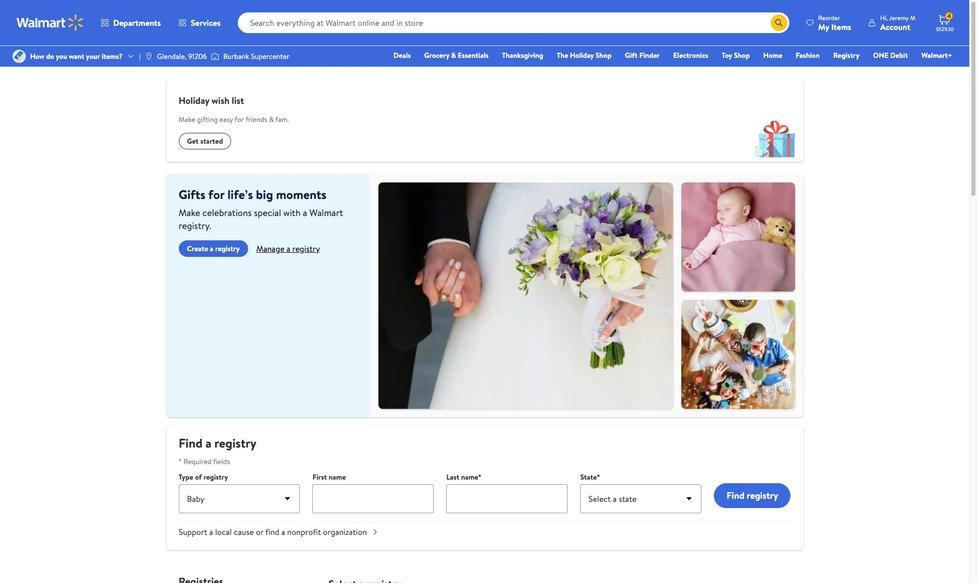 Task type: locate. For each thing, give the bounding box(es) containing it.
registry inside find a registry * required fields
[[215, 434, 257, 452]]

create
[[187, 244, 208, 254]]

the
[[557, 50, 569, 61]]

a right manage
[[287, 243, 291, 254]]

for
[[235, 114, 244, 125], [208, 186, 225, 203]]

reorder my items
[[819, 13, 852, 32]]

or
[[256, 527, 264, 538]]

glendale,
[[157, 51, 187, 62]]

deals link
[[389, 50, 416, 61]]

registry
[[293, 243, 320, 254], [215, 244, 240, 254], [215, 434, 257, 452], [204, 472, 228, 483], [747, 489, 779, 502]]

0 horizontal spatial  image
[[12, 50, 26, 63]]

create a registry
[[187, 244, 240, 254]]

holiday right the
[[570, 50, 594, 61]]

*
[[179, 457, 182, 467]]

 image
[[145, 52, 153, 61]]

registry for manage
[[293, 243, 320, 254]]

deals
[[394, 50, 411, 61]]

1 make from the top
[[179, 114, 196, 125]]

toy shop link
[[718, 50, 755, 61]]

find
[[179, 434, 203, 452], [727, 489, 745, 502]]

a left local on the left of the page
[[209, 527, 213, 538]]

account
[[881, 21, 911, 32]]

electronics
[[674, 50, 709, 61]]

find registry
[[727, 489, 779, 502]]

manage a registry
[[256, 243, 320, 254]]

1 shop from the left
[[596, 50, 612, 61]]

registry link
[[829, 50, 865, 61]]

thanksgiving link
[[498, 50, 548, 61]]

0 horizontal spatial for
[[208, 186, 225, 203]]

reorder
[[819, 13, 841, 22]]

a for manage
[[287, 243, 291, 254]]

one
[[873, 50, 889, 61]]

registry.
[[179, 219, 211, 232]]

fields
[[213, 457, 230, 467]]

find
[[265, 527, 279, 538]]

support a local cause or find a nonprofit organization
[[179, 527, 367, 538]]

big
[[256, 186, 273, 203]]

1 horizontal spatial find
[[727, 489, 745, 502]]

1 horizontal spatial shop
[[734, 50, 750, 61]]

find inside find registry button
[[727, 489, 745, 502]]

Last name* text field
[[447, 485, 568, 514]]

shop left gift on the right top
[[596, 50, 612, 61]]

toy
[[722, 50, 733, 61]]

for up celebrations
[[208, 186, 225, 203]]

a for find
[[206, 434, 212, 452]]

 image
[[12, 50, 26, 63], [211, 51, 219, 62]]

0 vertical spatial for
[[235, 114, 244, 125]]

last name*
[[447, 472, 482, 483]]

for inside gifts for life's big moments make celebrations special with a walmart registry.
[[208, 186, 225, 203]]

 image for how do you want your items?
[[12, 50, 26, 63]]

1 horizontal spatial for
[[235, 114, 244, 125]]

a right create
[[210, 244, 214, 254]]

local
[[215, 527, 232, 538]]

make
[[179, 114, 196, 125], [179, 206, 200, 219]]

holiday up gifting
[[179, 94, 209, 107]]

the holiday shop
[[557, 50, 612, 61]]

fam.
[[276, 114, 289, 125]]

a inside find a registry * required fields
[[206, 434, 212, 452]]

a right with
[[303, 206, 307, 219]]

First name text field
[[313, 485, 434, 514]]

a
[[303, 206, 307, 219], [287, 243, 291, 254], [210, 244, 214, 254], [206, 434, 212, 452], [209, 527, 213, 538], [281, 527, 285, 538]]

get started button
[[179, 133, 231, 149]]

services button
[[170, 10, 229, 35]]

support
[[179, 527, 207, 538]]

1 vertical spatial &
[[269, 114, 274, 125]]

1 horizontal spatial holiday
[[570, 50, 594, 61]]

registry for create
[[215, 244, 240, 254]]

0 horizontal spatial shop
[[596, 50, 612, 61]]

required
[[183, 457, 212, 467]]

& left the "fam." on the left
[[269, 114, 274, 125]]

for right easy
[[235, 114, 244, 125]]

grocery & essentials link
[[420, 50, 493, 61]]

jeremy
[[890, 13, 909, 22]]

1 vertical spatial find
[[727, 489, 745, 502]]

& right grocery
[[451, 50, 456, 61]]

0 horizontal spatial find
[[179, 434, 203, 452]]

a for support
[[209, 527, 213, 538]]

0 horizontal spatial holiday
[[179, 94, 209, 107]]

started
[[200, 136, 223, 146]]

find inside find a registry * required fields
[[179, 434, 203, 452]]

items
[[832, 21, 852, 32]]

2 make from the top
[[179, 206, 200, 219]]

shop right toy
[[734, 50, 750, 61]]

0 vertical spatial make
[[179, 114, 196, 125]]

supercenter
[[251, 51, 290, 62]]

m
[[911, 13, 916, 22]]

gift
[[625, 50, 638, 61]]

a up required
[[206, 434, 212, 452]]

 image left how
[[12, 50, 26, 63]]

toy shop
[[722, 50, 750, 61]]

want
[[69, 51, 84, 62]]

 image right 91206
[[211, 51, 219, 62]]

1 vertical spatial make
[[179, 206, 200, 219]]

first
[[313, 472, 327, 483]]

make down gifts
[[179, 206, 200, 219]]

one debit link
[[869, 50, 913, 61]]

1 horizontal spatial &
[[451, 50, 456, 61]]

state*
[[581, 472, 600, 483]]

home
[[764, 50, 783, 61]]

walmart+
[[922, 50, 953, 61]]

make left gifting
[[179, 114, 196, 125]]

1 horizontal spatial  image
[[211, 51, 219, 62]]

services
[[191, 17, 221, 28]]

a inside create a registry button
[[210, 244, 214, 254]]

0 vertical spatial find
[[179, 434, 203, 452]]

1 vertical spatial for
[[208, 186, 225, 203]]

0 horizontal spatial &
[[269, 114, 274, 125]]

make gifting easy for friends & fam.
[[179, 114, 289, 125]]

one debit
[[873, 50, 908, 61]]

a inside gifts for life's big moments make celebrations special with a walmart registry.
[[303, 206, 307, 219]]

type
[[179, 472, 193, 483]]

1 vertical spatial holiday
[[179, 94, 209, 107]]

of
[[195, 472, 202, 483]]

0 vertical spatial &
[[451, 50, 456, 61]]

gift finder link
[[621, 50, 665, 61]]

registry
[[834, 50, 860, 61]]

4 $529.30
[[937, 11, 954, 33]]

holiday
[[570, 50, 594, 61], [179, 94, 209, 107]]

essentials
[[458, 50, 489, 61]]



Task type: describe. For each thing, give the bounding box(es) containing it.
search icon image
[[775, 19, 784, 27]]

departments
[[113, 17, 161, 28]]

make inside gifts for life's big moments make celebrations special with a walmart registry.
[[179, 206, 200, 219]]

with
[[283, 206, 301, 219]]

0 vertical spatial holiday
[[570, 50, 594, 61]]

burbank supercenter
[[223, 51, 290, 62]]

hi, jeremy m account
[[881, 13, 916, 32]]

thanksgiving
[[502, 50, 544, 61]]

how
[[30, 51, 44, 62]]

4
[[948, 11, 952, 20]]

gifting
[[197, 114, 218, 125]]

life's
[[228, 186, 253, 203]]

departments button
[[92, 10, 170, 35]]

wish
[[212, 94, 230, 107]]

last
[[447, 472, 460, 483]]

fashion
[[796, 50, 820, 61]]

nonprofit
[[287, 527, 321, 538]]

friends
[[246, 114, 267, 125]]

get started
[[187, 136, 223, 146]]

electronics link
[[669, 50, 713, 61]]

registry for type
[[204, 472, 228, 483]]

gifts for life's big moments make celebrations special with a walmart registry.
[[179, 186, 343, 232]]

manage a registry link
[[256, 243, 320, 254]]

registry for find
[[215, 434, 257, 452]]

hi,
[[881, 13, 888, 22]]

gifts
[[179, 186, 206, 203]]

debit
[[891, 50, 908, 61]]

find for registry
[[727, 489, 745, 502]]

holiday wish list. make gifting easy for friends & fam. get started. image
[[747, 105, 804, 162]]

walmart+ link
[[917, 50, 957, 61]]

you
[[56, 51, 67, 62]]

find for a
[[179, 434, 203, 452]]

how do you want your items?
[[30, 51, 123, 62]]

get
[[187, 136, 199, 146]]

 image for burbank supercenter
[[211, 51, 219, 62]]

fashion link
[[792, 50, 825, 61]]

|
[[139, 51, 141, 62]]

grocery & essentials
[[424, 50, 489, 61]]

organization
[[323, 527, 367, 538]]

home link
[[759, 50, 787, 61]]

a for create
[[210, 244, 214, 254]]

91206
[[188, 51, 207, 62]]

my
[[819, 21, 830, 32]]

type of registry
[[179, 472, 228, 483]]

holiday wish list
[[179, 94, 244, 107]]

grocery
[[424, 50, 450, 61]]

items?
[[102, 51, 123, 62]]

cause
[[234, 527, 254, 538]]

name*
[[461, 472, 482, 483]]

walmart
[[310, 206, 343, 219]]

Walmart Site-Wide search field
[[238, 12, 790, 33]]

a right "find" at the bottom of the page
[[281, 527, 285, 538]]

the holiday shop link
[[552, 50, 616, 61]]

Search search field
[[238, 12, 790, 33]]

2 shop from the left
[[734, 50, 750, 61]]

list
[[232, 94, 244, 107]]

create a registry button
[[179, 241, 248, 257]]

find registry button
[[715, 484, 791, 508]]

gifts for life's big moments. make celebrations special with a walmart registry. create your registry. manage a registry. image
[[370, 174, 804, 417]]

easy
[[220, 114, 233, 125]]

gift finder
[[625, 50, 660, 61]]

manage
[[256, 243, 285, 254]]

finder
[[640, 50, 660, 61]]

burbank
[[223, 51, 249, 62]]

your
[[86, 51, 100, 62]]

do
[[46, 51, 54, 62]]

find a registry * required fields
[[179, 434, 257, 467]]

walmart image
[[17, 14, 84, 31]]

support a local cause or find a nonprofit organization link
[[179, 522, 791, 538]]

celebrations
[[203, 206, 252, 219]]

glendale, 91206
[[157, 51, 207, 62]]

name
[[329, 472, 346, 483]]

special
[[254, 206, 281, 219]]



Task type: vqa. For each thing, say whether or not it's contained in the screenshot.
the right 'communications & privacy'
no



